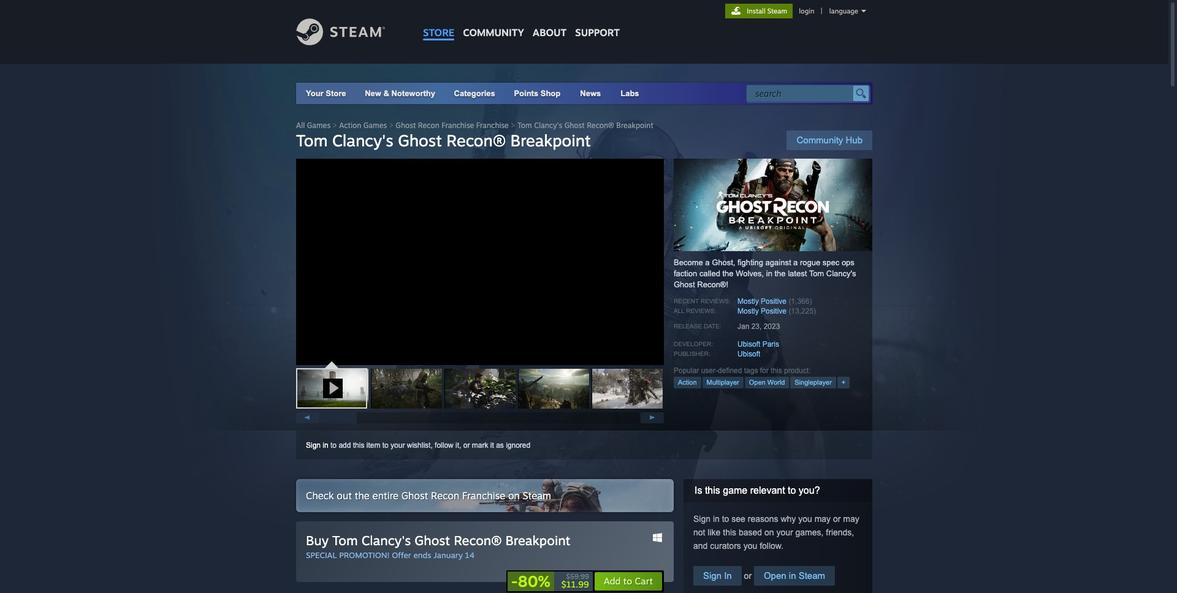 Task type: locate. For each thing, give the bounding box(es) containing it.
in down the sign in to see reasons why you may or may not like this based on your games, friends, and curators you follow. at the right of the page
[[789, 571, 797, 582]]

ghost
[[396, 121, 416, 130], [565, 121, 585, 130], [398, 131, 442, 150], [674, 280, 695, 290], [402, 490, 428, 502], [415, 533, 450, 549]]

> right action games link
[[389, 121, 394, 130]]

world
[[768, 379, 785, 386]]

this inside the sign in to see reasons why you may or may not like this based on your games, friends, and curators you follow.
[[723, 528, 737, 538]]

clancy's inside buy tom clancy's ghost recon® breakpoint special promotion! offer ends january 14
[[362, 533, 411, 549]]

ops
[[842, 258, 855, 267]]

january
[[434, 551, 463, 561]]

recon up tom clancy's ghost recon® breakpoint
[[418, 121, 440, 130]]

games down your
[[307, 121, 331, 130]]

a
[[706, 258, 710, 267], [794, 258, 798, 267]]

ghost up "ends"
[[415, 533, 450, 549]]

community hub
[[797, 135, 863, 145]]

date:
[[704, 323, 722, 330]]

0 vertical spatial ubisoft
[[738, 340, 761, 349]]

the down ghost,
[[723, 269, 734, 279]]

to left see
[[722, 515, 730, 525]]

your
[[306, 89, 324, 98]]

special
[[306, 551, 337, 561]]

mostly positive (1,366)
[[738, 298, 812, 306]]

breakpoint up 80% on the left bottom of the page
[[506, 533, 571, 549]]

action down popular
[[679, 379, 697, 386]]

> right all games link
[[333, 121, 337, 130]]

sign up not
[[694, 515, 711, 525]]

points shop
[[514, 89, 561, 98]]

2023
[[764, 323, 781, 331]]

1 > from the left
[[333, 121, 337, 130]]

breakpoint inside buy tom clancy's ghost recon® breakpoint special promotion! offer ends january 14
[[506, 533, 571, 549]]

-
[[511, 572, 518, 591]]

1 vertical spatial ubisoft
[[738, 350, 761, 359]]

this up curators
[[723, 528, 737, 538]]

1 mostly from the top
[[738, 298, 759, 306]]

sign left add at the bottom left of page
[[306, 442, 321, 450]]

community
[[463, 26, 524, 39]]

1 vertical spatial reviews:
[[687, 308, 717, 315]]

2 vertical spatial or
[[742, 572, 755, 582]]

franchise down mark
[[463, 490, 506, 502]]

0 horizontal spatial steam
[[523, 490, 552, 502]]

2 horizontal spatial the
[[775, 269, 786, 279]]

games
[[307, 121, 331, 130], [364, 121, 387, 130]]

check
[[306, 490, 334, 502]]

recent reviews:
[[674, 298, 731, 305]]

1 horizontal spatial your
[[777, 528, 794, 538]]

steam right install
[[768, 7, 788, 15]]

sign
[[306, 442, 321, 450], [694, 515, 711, 525], [704, 571, 722, 582]]

1 vertical spatial positive
[[761, 307, 787, 316]]

offer
[[392, 551, 411, 561]]

release
[[674, 323, 703, 330]]

it
[[491, 442, 494, 450]]

1 horizontal spatial >
[[389, 121, 394, 130]]

reviews: down recon®! on the top of the page
[[701, 298, 731, 305]]

2 positive from the top
[[761, 307, 787, 316]]

0 horizontal spatial or
[[464, 442, 470, 450]]

1 horizontal spatial on
[[765, 528, 775, 538]]

1 ubisoft from the top
[[738, 340, 761, 349]]

ghost inside buy tom clancy's ghost recon® breakpoint special promotion! offer ends january 14
[[415, 533, 450, 549]]

game
[[723, 486, 748, 496]]

1 horizontal spatial all
[[674, 308, 685, 315]]

2 may from the left
[[844, 515, 860, 525]]

ghost down faction
[[674, 280, 695, 290]]

&
[[384, 89, 389, 98]]

login | language
[[800, 7, 859, 15]]

open down follow. in the bottom right of the page
[[764, 571, 787, 582]]

ubisoft up ubisoft link
[[738, 340, 761, 349]]

1 horizontal spatial may
[[844, 515, 860, 525]]

hub
[[846, 135, 863, 145]]

14
[[465, 551, 475, 561]]

jan
[[738, 323, 750, 331]]

to inside the sign in to see reasons why you may or may not like this based on your games, friends, and curators you follow.
[[722, 515, 730, 525]]

become a ghost, fighting against a rogue spec ops faction called the wolves, in the latest tom clancy's ghost recon®!
[[674, 258, 857, 290]]

tom up promotion!
[[333, 533, 358, 549]]

0 vertical spatial all
[[296, 121, 305, 130]]

recon® down all games > action games > ghost recon franchise franchise > tom clancy's ghost recon® breakpoint on the top of page
[[447, 131, 506, 150]]

1 vertical spatial all
[[674, 308, 685, 315]]

breakpoint down tom clancy's ghost recon® breakpoint link
[[511, 131, 591, 150]]

1 horizontal spatial action
[[679, 379, 697, 386]]

is this game relevant to you?
[[695, 486, 821, 496]]

store
[[326, 89, 346, 98]]

out
[[337, 490, 352, 502]]

1 horizontal spatial a
[[794, 258, 798, 267]]

in
[[767, 269, 773, 279], [323, 442, 329, 450], [713, 515, 720, 525], [789, 571, 797, 582]]

multiplayer link
[[703, 377, 744, 389]]

to left "you?"
[[788, 486, 797, 496]]

0 vertical spatial recon®
[[587, 121, 615, 130]]

mostly for mostly positive (1,366)
[[738, 298, 759, 306]]

ubisoft
[[738, 340, 761, 349], [738, 350, 761, 359]]

labs link
[[611, 83, 649, 104]]

2 vertical spatial recon®
[[454, 533, 502, 549]]

noteworthy
[[392, 89, 436, 98]]

0 vertical spatial steam
[[768, 7, 788, 15]]

in left add at the bottom left of page
[[323, 442, 329, 450]]

franchise
[[442, 121, 474, 130], [477, 121, 509, 130], [463, 490, 506, 502]]

steam inside open in steam link
[[799, 571, 826, 582]]

reviews: down recent reviews:
[[687, 308, 717, 315]]

in for open in steam
[[789, 571, 797, 582]]

games down new
[[364, 121, 387, 130]]

about
[[533, 26, 567, 39]]

a up called
[[706, 258, 710, 267]]

steam
[[768, 7, 788, 15], [523, 490, 552, 502], [799, 571, 826, 582]]

tom down all games link
[[296, 131, 328, 150]]

the right the out
[[355, 490, 370, 502]]

positive up mostly positive (13,225)
[[761, 298, 787, 306]]

open for open world
[[750, 379, 766, 386]]

all games > action games > ghost recon franchise franchise > tom clancy's ghost recon® breakpoint
[[296, 121, 654, 130]]

2 horizontal spatial steam
[[799, 571, 826, 582]]

0 vertical spatial mostly
[[738, 298, 759, 306]]

1 vertical spatial or
[[834, 515, 841, 525]]

2 mostly from the top
[[738, 307, 759, 316]]

open down tags at bottom right
[[750, 379, 766, 386]]

-80%
[[511, 572, 551, 591]]

all for all reviews:
[[674, 308, 685, 315]]

clancy's inside become a ghost, fighting against a rogue spec ops faction called the wolves, in the latest tom clancy's ghost recon®!
[[827, 269, 857, 279]]

> down points
[[511, 121, 516, 130]]

recon
[[418, 121, 440, 130], [431, 490, 460, 502]]

ends
[[414, 551, 432, 561]]

0 horizontal spatial a
[[706, 258, 710, 267]]

1 vertical spatial open
[[764, 571, 787, 582]]

or up friends,
[[834, 515, 841, 525]]

2 horizontal spatial or
[[834, 515, 841, 525]]

may
[[815, 515, 831, 525], [844, 515, 860, 525]]

support link
[[571, 0, 624, 42]]

0 vertical spatial action
[[339, 121, 362, 130]]

breakpoint down labs
[[617, 121, 654, 130]]

popular user-defined tags for this product:
[[674, 367, 811, 375]]

0 horizontal spatial games
[[307, 121, 331, 130]]

add
[[339, 442, 351, 450]]

franchise up tom clancy's ghost recon® breakpoint
[[442, 121, 474, 130]]

popular
[[674, 367, 700, 375]]

1 vertical spatial you
[[744, 542, 758, 552]]

your down why
[[777, 528, 794, 538]]

or right in at right bottom
[[742, 572, 755, 582]]

1 vertical spatial your
[[777, 528, 794, 538]]

1 positive from the top
[[761, 298, 787, 306]]

in up like
[[713, 515, 720, 525]]

1 vertical spatial on
[[765, 528, 775, 538]]

2 horizontal spatial >
[[511, 121, 516, 130]]

community hub link
[[787, 131, 873, 150]]

your store link
[[306, 89, 346, 98]]

0 horizontal spatial your
[[391, 442, 405, 450]]

1 horizontal spatial games
[[364, 121, 387, 130]]

1 vertical spatial breakpoint
[[511, 131, 591, 150]]

account menu navigation
[[726, 4, 873, 18]]

new & noteworthy
[[365, 89, 436, 98]]

recon down follow
[[431, 490, 460, 502]]

2 vertical spatial steam
[[799, 571, 826, 582]]

the down "against"
[[775, 269, 786, 279]]

shop
[[541, 89, 561, 98]]

0 horizontal spatial >
[[333, 121, 337, 130]]

may up games,
[[815, 515, 831, 525]]

1 vertical spatial recon®
[[447, 131, 506, 150]]

recon® up 14
[[454, 533, 502, 549]]

on up follow. in the bottom right of the page
[[765, 528, 775, 538]]

0 vertical spatial reviews:
[[701, 298, 731, 305]]

promotion!
[[339, 551, 390, 561]]

all
[[296, 121, 305, 130], [674, 308, 685, 315]]

tom inside become a ghost, fighting against a rogue spec ops faction called the wolves, in the latest tom clancy's ghost recon®!
[[810, 269, 825, 279]]

ubisoft link
[[738, 350, 761, 359]]

2 vertical spatial sign
[[704, 571, 722, 582]]

0 horizontal spatial on
[[509, 490, 520, 502]]

curators
[[711, 542, 742, 552]]

in inside the sign in to see reasons why you may or may not like this based on your games, friends, and curators you follow.
[[713, 515, 720, 525]]

$59.99 $11.99
[[562, 573, 589, 590]]

positive down mostly positive (1,366)
[[761, 307, 787, 316]]

tom down 'rogue'
[[810, 269, 825, 279]]

0 horizontal spatial action
[[339, 121, 362, 130]]

sign inside the sign in to see reasons why you may or may not like this based on your games, friends, and curators you follow.
[[694, 515, 711, 525]]

1 a from the left
[[706, 258, 710, 267]]

against
[[766, 258, 792, 267]]

install steam link
[[726, 4, 793, 18]]

fighting
[[738, 258, 764, 267]]

this up world
[[771, 367, 783, 375]]

you down based in the right of the page
[[744, 542, 758, 552]]

1 horizontal spatial you
[[799, 515, 813, 525]]

action down store
[[339, 121, 362, 130]]

to right add
[[624, 576, 633, 588]]

clancy's down ops
[[827, 269, 857, 279]]

2 vertical spatial breakpoint
[[506, 533, 571, 549]]

this right add at the bottom left of page
[[353, 442, 365, 450]]

or
[[464, 442, 470, 450], [834, 515, 841, 525], [742, 572, 755, 582]]

reasons
[[748, 515, 779, 525]]

sign in to add this item to your wishlist, follow it, or mark it as ignored
[[306, 442, 531, 450]]

1 vertical spatial recon
[[431, 490, 460, 502]]

may up friends,
[[844, 515, 860, 525]]

clancy's up offer
[[362, 533, 411, 549]]

this right the is
[[705, 486, 721, 496]]

0 horizontal spatial may
[[815, 515, 831, 525]]

1 horizontal spatial steam
[[768, 7, 788, 15]]

recon® down news
[[587, 121, 615, 130]]

steam down ignored
[[523, 490, 552, 502]]

1 vertical spatial sign
[[694, 515, 711, 525]]

clancy's down action games link
[[332, 131, 394, 150]]

2 ubisoft from the top
[[738, 350, 761, 359]]

23,
[[752, 323, 762, 331]]

buy
[[306, 533, 329, 549]]

mostly positive (13,225)
[[738, 307, 817, 316]]

or right it,
[[464, 442, 470, 450]]

sign left in at right bottom
[[704, 571, 722, 582]]

None search field
[[747, 85, 871, 102]]

positive for (1,366)
[[761, 298, 787, 306]]

1 vertical spatial action
[[679, 379, 697, 386]]

recon®
[[587, 121, 615, 130], [447, 131, 506, 150], [454, 533, 502, 549]]

ubisoft down the ubisoft paris
[[738, 350, 761, 359]]

0 vertical spatial open
[[750, 379, 766, 386]]

in down "against"
[[767, 269, 773, 279]]

install
[[747, 7, 766, 15]]

a up latest
[[794, 258, 798, 267]]

mostly
[[738, 298, 759, 306], [738, 307, 759, 316]]

your left wishlist,
[[391, 442, 405, 450]]

0 horizontal spatial the
[[355, 490, 370, 502]]

1 vertical spatial steam
[[523, 490, 552, 502]]

steam inside check out the entire ghost recon franchise on steam link
[[523, 490, 552, 502]]

login link
[[797, 7, 817, 15]]

to right item
[[383, 442, 389, 450]]

0 vertical spatial positive
[[761, 298, 787, 306]]

the
[[723, 269, 734, 279], [775, 269, 786, 279], [355, 490, 370, 502]]

singleplayer link
[[791, 377, 837, 389]]

on down ignored
[[509, 490, 520, 502]]

1 vertical spatial mostly
[[738, 307, 759, 316]]

search search field
[[756, 86, 851, 102]]

steam down games,
[[799, 571, 826, 582]]

action link
[[674, 377, 702, 389]]

positive
[[761, 298, 787, 306], [761, 307, 787, 316]]

open for open in steam
[[764, 571, 787, 582]]

you up games,
[[799, 515, 813, 525]]

3 > from the left
[[511, 121, 516, 130]]

0 horizontal spatial all
[[296, 121, 305, 130]]

0 vertical spatial sign
[[306, 442, 321, 450]]

1 games from the left
[[307, 121, 331, 130]]

news
[[581, 89, 601, 98]]

|
[[821, 7, 823, 15]]

positive for (13,225)
[[761, 307, 787, 316]]

ghost down ghost recon franchise franchise link
[[398, 131, 442, 150]]

store link
[[419, 0, 459, 44]]

sign for sign in to add this item to your wishlist, follow it, or mark it as ignored
[[306, 442, 321, 450]]



Task type: vqa. For each thing, say whether or not it's contained in the screenshot.
over
no



Task type: describe. For each thing, give the bounding box(es) containing it.
become
[[674, 258, 703, 267]]

follow
[[435, 442, 454, 450]]

wishlist,
[[407, 442, 433, 450]]

or inside the sign in to see reasons why you may or may not like this based on your games, friends, and curators you follow.
[[834, 515, 841, 525]]

spec
[[823, 258, 840, 267]]

open world link
[[745, 377, 790, 389]]

ubisoft paris
[[738, 340, 780, 349]]

(13,225)
[[789, 307, 817, 316]]

sign for sign in to see reasons why you may or may not like this based on your games, friends, and curators you follow.
[[694, 515, 711, 525]]

all for all games > action games > ghost recon franchise franchise > tom clancy's ghost recon® breakpoint
[[296, 121, 305, 130]]

ghost down news
[[565, 121, 585, 130]]

publisher:
[[674, 351, 711, 358]]

0 vertical spatial you
[[799, 515, 813, 525]]

2 games from the left
[[364, 121, 387, 130]]

follow.
[[760, 542, 784, 552]]

ghost,
[[712, 258, 736, 267]]

relevant
[[751, 486, 786, 496]]

sign in link
[[694, 567, 742, 586]]

faction
[[674, 269, 698, 279]]

2 a from the left
[[794, 258, 798, 267]]

franchise inside check out the entire ghost recon franchise on steam link
[[463, 490, 506, 502]]

80%
[[518, 572, 551, 591]]

check out the entire ghost recon franchise on steam link
[[296, 480, 674, 513]]

categories
[[454, 89, 496, 98]]

tom inside buy tom clancy's ghost recon® breakpoint special promotion! offer ends january 14
[[333, 533, 358, 549]]

sign for sign in
[[704, 571, 722, 582]]

ubisoft for ubisoft paris
[[738, 340, 761, 349]]

reviews: for mostly positive (13,225)
[[687, 308, 717, 315]]

open in steam
[[764, 571, 826, 582]]

1 horizontal spatial or
[[742, 572, 755, 582]]

in for sign in to add this item to your wishlist, follow it, or mark it as ignored
[[323, 442, 329, 450]]

why
[[781, 515, 796, 525]]

see
[[732, 515, 746, 525]]

2 > from the left
[[389, 121, 394, 130]]

global menu navigation
[[419, 0, 624, 44]]

latest
[[788, 269, 808, 279]]

language
[[830, 7, 859, 15]]

recon® inside buy tom clancy's ghost recon® breakpoint special promotion! offer ends january 14
[[454, 533, 502, 549]]

to left add at the bottom left of page
[[331, 442, 337, 450]]

$11.99
[[562, 580, 589, 590]]

sign in link
[[306, 442, 329, 450]]

add to cart link
[[594, 572, 663, 592]]

ghost recon franchise franchise link
[[396, 121, 509, 130]]

about link
[[529, 0, 571, 42]]

to inside 'link'
[[624, 576, 633, 588]]

labs
[[621, 89, 640, 98]]

clancy's down shop
[[534, 121, 563, 130]]

cart
[[635, 576, 653, 588]]

link to the steam homepage image
[[296, 18, 404, 45]]

item
[[367, 442, 381, 450]]

0 vertical spatial on
[[509, 490, 520, 502]]

support
[[576, 26, 620, 39]]

steam inside install steam link
[[768, 7, 788, 15]]

ubisoft for ubisoft link
[[738, 350, 761, 359]]

install steam
[[747, 7, 788, 15]]

+
[[842, 379, 846, 386]]

mark
[[472, 442, 489, 450]]

based
[[739, 528, 763, 538]]

0 vertical spatial recon
[[418, 121, 440, 130]]

0 horizontal spatial you
[[744, 542, 758, 552]]

defined
[[718, 367, 743, 375]]

recon inside check out the entire ghost recon franchise on steam link
[[431, 490, 460, 502]]

0 vertical spatial breakpoint
[[617, 121, 654, 130]]

not
[[694, 528, 706, 538]]

action games link
[[339, 121, 387, 130]]

0 vertical spatial or
[[464, 442, 470, 450]]

new
[[365, 89, 381, 98]]

ghost down new & noteworthy link
[[396, 121, 416, 130]]

ignored
[[506, 442, 531, 450]]

community
[[797, 135, 844, 145]]

login
[[800, 7, 815, 15]]

wolves,
[[736, 269, 764, 279]]

tom clancy's ghost recon® breakpoint link
[[518, 121, 654, 130]]

is
[[695, 486, 703, 496]]

all reviews:
[[674, 308, 717, 315]]

called
[[700, 269, 721, 279]]

user-
[[702, 367, 718, 375]]

1 may from the left
[[815, 515, 831, 525]]

new & noteworthy link
[[365, 89, 436, 98]]

1 horizontal spatial the
[[723, 269, 734, 279]]

on inside the sign in to see reasons why you may or may not like this based on your games, friends, and curators you follow.
[[765, 528, 775, 538]]

your inside the sign in to see reasons why you may or may not like this based on your games, friends, and curators you follow.
[[777, 528, 794, 538]]

product:
[[785, 367, 811, 375]]

it,
[[456, 442, 462, 450]]

mostly for mostly positive (13,225)
[[738, 307, 759, 316]]

developer:
[[674, 341, 713, 348]]

paris
[[763, 340, 780, 349]]

ghost right the entire
[[402, 490, 428, 502]]

recon®!
[[698, 280, 729, 290]]

ghost inside become a ghost, fighting against a rogue spec ops faction called the wolves, in the latest tom clancy's ghost recon®!
[[674, 280, 695, 290]]

in for sign in to see reasons why you may or may not like this based on your games, friends, and curators you follow.
[[713, 515, 720, 525]]

you?
[[799, 486, 821, 496]]

news link
[[571, 83, 611, 104]]

buy tom clancy's ghost recon® breakpoint special promotion! offer ends january 14
[[306, 533, 571, 561]]

release date:
[[674, 323, 722, 330]]

add to cart
[[604, 576, 653, 588]]

0 vertical spatial your
[[391, 442, 405, 450]]

multiplayer
[[707, 379, 740, 386]]

add
[[604, 576, 621, 588]]

points
[[514, 89, 539, 98]]

reviews: for mostly positive (1,366)
[[701, 298, 731, 305]]

games,
[[796, 528, 824, 538]]

franchise down categories
[[477, 121, 509, 130]]

in inside become a ghost, fighting against a rogue spec ops faction called the wolves, in the latest tom clancy's ghost recon®!
[[767, 269, 773, 279]]

tom down points
[[518, 121, 532, 130]]

recent
[[674, 298, 699, 305]]

open world
[[750, 379, 785, 386]]

for
[[761, 367, 769, 375]]

store
[[423, 26, 455, 39]]



